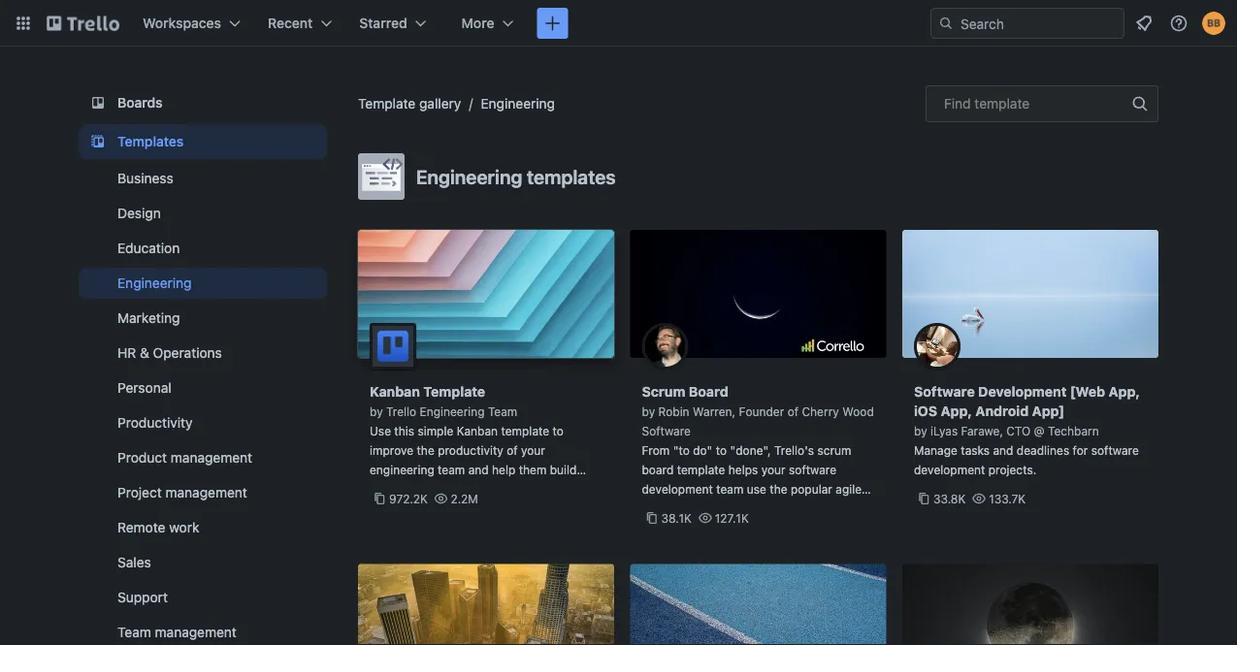 Task type: locate. For each thing, give the bounding box(es) containing it.
work inside scrum board by robin warren, founder of cherry wood software from "to do" to "done", trello's scrum board template helps your software development team use the popular agile framework to finish work faster.
[[751, 502, 777, 515]]

work down "use"
[[751, 502, 777, 515]]

template
[[358, 96, 416, 112], [424, 384, 485, 400]]

0 horizontal spatial your
[[521, 444, 545, 457]]

and inside software development [web app, ios app, android app] by ilyas farawe, cto @ techbarn manage tasks and deadlines for software development projects.
[[993, 444, 1014, 457]]

2 horizontal spatial template
[[975, 96, 1030, 112]]

0 horizontal spatial by
[[370, 405, 383, 418]]

template board image
[[86, 130, 110, 153]]

faster. down the help
[[462, 482, 497, 496]]

and up 'projects.'
[[993, 444, 1014, 457]]

1 vertical spatial software
[[789, 463, 837, 477]]

founder
[[739, 405, 784, 418]]

0 horizontal spatial and
[[468, 463, 489, 477]]

0 notifications image
[[1133, 12, 1156, 35]]

by
[[370, 405, 383, 418], [642, 405, 655, 418], [914, 424, 927, 438]]

template inside kanban template by trello engineering team use this simple kanban template to improve the productivity of your engineering team and help them build better products, faster.
[[424, 384, 485, 400]]

by down scrum
[[642, 405, 655, 418]]

design
[[117, 205, 161, 221]]

team management
[[117, 625, 237, 641]]

1 vertical spatial development
[[642, 482, 713, 496]]

0 vertical spatial development
[[914, 463, 985, 477]]

software development [web app, ios app, android app] by ilyas farawe, cto @ techbarn manage tasks and deadlines for software development projects.
[[914, 384, 1140, 477]]

0 horizontal spatial faster.
[[462, 482, 497, 496]]

templates link
[[79, 124, 327, 159]]

scrum board by robin warren, founder of cherry wood software from "to do" to "done", trello's scrum board template helps your software development team use the popular agile framework to finish work faster.
[[642, 384, 874, 515]]

0 horizontal spatial team
[[117, 625, 151, 641]]

0 vertical spatial and
[[993, 444, 1014, 457]]

0 horizontal spatial template
[[358, 96, 416, 112]]

software
[[914, 384, 975, 400], [642, 424, 691, 438]]

1 horizontal spatial by
[[642, 405, 655, 418]]

by inside kanban template by trello engineering team use this simple kanban template to improve the productivity of your engineering team and help them build better products, faster.
[[370, 405, 383, 418]]

popular
[[791, 482, 833, 496]]

1 horizontal spatial faster.
[[781, 502, 815, 515]]

improve
[[370, 444, 414, 457]]

ios
[[914, 403, 938, 419]]

to right do" at bottom right
[[716, 444, 727, 457]]

1 horizontal spatial team
[[716, 482, 744, 496]]

0 vertical spatial the
[[417, 444, 435, 457]]

management inside 'link'
[[155, 625, 237, 641]]

0 horizontal spatial engineering link
[[79, 268, 327, 299]]

0 vertical spatial engineering link
[[481, 96, 555, 112]]

finish
[[718, 502, 748, 515]]

by for kanban
[[370, 405, 383, 418]]

search image
[[938, 16, 954, 31]]

engineering inside kanban template by trello engineering team use this simple kanban template to improve the productivity of your engineering team and help them build better products, faster.
[[420, 405, 485, 418]]

0 vertical spatial app,
[[1109, 384, 1140, 400]]

template up them
[[501, 424, 549, 438]]

1 horizontal spatial template
[[677, 463, 725, 477]]

0 horizontal spatial work
[[169, 520, 199, 536]]

0 horizontal spatial of
[[507, 444, 518, 457]]

work down project management
[[169, 520, 199, 536]]

sales
[[117, 555, 151, 571]]

of inside kanban template by trello engineering team use this simple kanban template to improve the productivity of your engineering team and help them build better products, faster.
[[507, 444, 518, 457]]

1 vertical spatial template
[[501, 424, 549, 438]]

work
[[751, 502, 777, 515], [169, 520, 199, 536]]

them
[[519, 463, 547, 477]]

the down 'simple'
[[417, 444, 435, 457]]

education
[[117, 240, 180, 256]]

the inside scrum board by robin warren, founder of cherry wood software from "to do" to "done", trello's scrum board template helps your software development team use the popular agile framework to finish work faster.
[[770, 482, 788, 496]]

warren,
[[693, 405, 736, 418]]

software up popular
[[789, 463, 837, 477]]

Search field
[[954, 9, 1124, 38]]

open information menu image
[[1169, 14, 1189, 33]]

products,
[[406, 482, 459, 496]]

to
[[553, 424, 564, 438], [716, 444, 727, 457], [704, 502, 715, 515]]

do"
[[693, 444, 713, 457]]

1 horizontal spatial your
[[762, 463, 786, 477]]

of up the help
[[507, 444, 518, 457]]

0 vertical spatial team
[[488, 405, 518, 418]]

sales link
[[79, 547, 327, 578]]

gallery
[[419, 96, 461, 112]]

0 horizontal spatial the
[[417, 444, 435, 457]]

your up "use"
[[762, 463, 786, 477]]

to left finish
[[704, 502, 715, 515]]

software up ios
[[914, 384, 975, 400]]

engineering link up engineering templates
[[481, 96, 555, 112]]

1 vertical spatial of
[[507, 444, 518, 457]]

faster.
[[462, 482, 497, 496], [781, 502, 815, 515]]

0 vertical spatial management
[[171, 450, 252, 466]]

product management link
[[79, 443, 327, 474]]

0 horizontal spatial development
[[642, 482, 713, 496]]

1 horizontal spatial team
[[488, 405, 518, 418]]

0 vertical spatial of
[[788, 405, 799, 418]]

0 vertical spatial to
[[553, 424, 564, 438]]

app,
[[1109, 384, 1140, 400], [941, 403, 972, 419]]

of inside scrum board by robin warren, founder of cherry wood software from "to do" to "done", trello's scrum board template helps your software development team use the popular agile framework to finish work faster.
[[788, 405, 799, 418]]

management inside "link"
[[166, 485, 247, 501]]

development down manage
[[914, 463, 985, 477]]

1 vertical spatial your
[[762, 463, 786, 477]]

1 vertical spatial team
[[117, 625, 151, 641]]

engineering icon image
[[358, 153, 405, 200]]

personal
[[117, 380, 172, 396]]

[web
[[1070, 384, 1105, 400]]

software right for
[[1092, 444, 1139, 457]]

team inside 'link'
[[117, 625, 151, 641]]

team down support at left
[[117, 625, 151, 641]]

faster. down popular
[[781, 502, 815, 515]]

1 vertical spatial engineering link
[[79, 268, 327, 299]]

1 horizontal spatial software
[[1092, 444, 1139, 457]]

engineering link
[[481, 96, 555, 112], [79, 268, 327, 299]]

your
[[521, 444, 545, 457], [762, 463, 786, 477]]

management down product management link
[[166, 485, 247, 501]]

project
[[117, 485, 162, 501]]

1 horizontal spatial the
[[770, 482, 788, 496]]

remote
[[117, 520, 165, 536]]

127.1k
[[715, 511, 749, 525]]

1 horizontal spatial template
[[424, 384, 485, 400]]

team up products, at the left bottom of the page
[[438, 463, 465, 477]]

ilyas farawe, cto @ techbarn image
[[914, 323, 961, 370]]

kanban up trello
[[370, 384, 420, 400]]

management
[[171, 450, 252, 466], [166, 485, 247, 501], [155, 625, 237, 641]]

1 vertical spatial kanban
[[457, 424, 498, 438]]

management down productivity 'link'
[[171, 450, 252, 466]]

by inside scrum board by robin warren, founder of cherry wood software from "to do" to "done", trello's scrum board template helps your software development team use the popular agile framework to finish work faster.
[[642, 405, 655, 418]]

hr & operations link
[[79, 338, 327, 369]]

management for team management
[[155, 625, 237, 641]]

development up framework
[[642, 482, 713, 496]]

by up the use
[[370, 405, 383, 418]]

robin
[[659, 405, 690, 418]]

engineering link down education link
[[79, 268, 327, 299]]

to up build
[[553, 424, 564, 438]]

0 vertical spatial your
[[521, 444, 545, 457]]

0 horizontal spatial software
[[789, 463, 837, 477]]

1 horizontal spatial work
[[751, 502, 777, 515]]

template inside scrum board by robin warren, founder of cherry wood software from "to do" to "done", trello's scrum board template helps your software development team use the popular agile framework to finish work faster.
[[677, 463, 725, 477]]

kanban up productivity
[[457, 424, 498, 438]]

template up 'simple'
[[424, 384, 485, 400]]

development
[[978, 384, 1067, 400]]

management down support link
[[155, 625, 237, 641]]

recent button
[[256, 8, 344, 39]]

1 vertical spatial and
[[468, 463, 489, 477]]

&
[[140, 345, 149, 361]]

by inside software development [web app, ios app, android app] by ilyas farawe, cto @ techbarn manage tasks and deadlines for software development projects.
[[914, 424, 927, 438]]

software inside scrum board by robin warren, founder of cherry wood software from "to do" to "done", trello's scrum board template helps your software development team use the popular agile framework to finish work faster.
[[642, 424, 691, 438]]

recent
[[268, 15, 313, 31]]

build
[[550, 463, 577, 477]]

by down ios
[[914, 424, 927, 438]]

for
[[1073, 444, 1088, 457]]

0 horizontal spatial team
[[438, 463, 465, 477]]

0 horizontal spatial template
[[501, 424, 549, 438]]

the right "use"
[[770, 482, 788, 496]]

hr
[[117, 345, 136, 361]]

software down the robin
[[642, 424, 691, 438]]

to inside kanban template by trello engineering team use this simple kanban template to improve the productivity of your engineering team and help them build better products, faster.
[[553, 424, 564, 438]]

template right find
[[975, 96, 1030, 112]]

0 vertical spatial kanban
[[370, 384, 420, 400]]

0 horizontal spatial to
[[553, 424, 564, 438]]

1 vertical spatial faster.
[[781, 502, 815, 515]]

0 vertical spatial faster.
[[462, 482, 497, 496]]

engineering up 'simple'
[[420, 405, 485, 418]]

"done",
[[730, 444, 771, 457]]

your up them
[[521, 444, 545, 457]]

1 vertical spatial work
[[169, 520, 199, 536]]

1 horizontal spatial kanban
[[457, 424, 498, 438]]

workspaces button
[[131, 8, 252, 39]]

0 vertical spatial software
[[1092, 444, 1139, 457]]

development
[[914, 463, 985, 477], [642, 482, 713, 496]]

engineering up the marketing
[[117, 275, 192, 291]]

board
[[642, 463, 674, 477]]

team up finish
[[716, 482, 744, 496]]

1 vertical spatial the
[[770, 482, 788, 496]]

0 horizontal spatial software
[[642, 424, 691, 438]]

app, right [web
[[1109, 384, 1140, 400]]

0 vertical spatial team
[[438, 463, 465, 477]]

template left gallery at the left top of the page
[[358, 96, 416, 112]]

engineering down gallery at the left top of the page
[[416, 165, 522, 188]]

1 horizontal spatial of
[[788, 405, 799, 418]]

development inside scrum board by robin warren, founder of cherry wood software from "to do" to "done", trello's scrum board template helps your software development team use the popular agile framework to finish work faster.
[[642, 482, 713, 496]]

0 vertical spatial software
[[914, 384, 975, 400]]

helps
[[729, 463, 758, 477]]

trello engineering team image
[[370, 323, 416, 370]]

simple
[[418, 424, 454, 438]]

team inside scrum board by robin warren, founder of cherry wood software from "to do" to "done", trello's scrum board template helps your software development team use the popular agile framework to finish work faster.
[[716, 482, 744, 496]]

1 horizontal spatial software
[[914, 384, 975, 400]]

1 vertical spatial software
[[642, 424, 691, 438]]

team inside kanban template by trello engineering team use this simple kanban template to improve the productivity of your engineering team and help them build better products, faster.
[[488, 405, 518, 418]]

0 vertical spatial work
[[751, 502, 777, 515]]

productivity
[[438, 444, 504, 457]]

1 horizontal spatial and
[[993, 444, 1014, 457]]

of
[[788, 405, 799, 418], [507, 444, 518, 457]]

1 horizontal spatial development
[[914, 463, 985, 477]]

support link
[[79, 582, 327, 613]]

2 horizontal spatial to
[[716, 444, 727, 457]]

operations
[[153, 345, 222, 361]]

template down do" at bottom right
[[677, 463, 725, 477]]

kanban template by trello engineering team use this simple kanban template to improve the productivity of your engineering team and help them build better products, faster.
[[370, 384, 577, 496]]

product management
[[117, 450, 252, 466]]

1 vertical spatial template
[[424, 384, 485, 400]]

team up productivity
[[488, 405, 518, 418]]

0 horizontal spatial kanban
[[370, 384, 420, 400]]

1 vertical spatial team
[[716, 482, 744, 496]]

0 vertical spatial template
[[975, 96, 1030, 112]]

of left cherry at the right of page
[[788, 405, 799, 418]]

and down productivity
[[468, 463, 489, 477]]

software
[[1092, 444, 1139, 457], [789, 463, 837, 477]]

1 vertical spatial management
[[166, 485, 247, 501]]

1 horizontal spatial app,
[[1109, 384, 1140, 400]]

faster. inside scrum board by robin warren, founder of cherry wood software from "to do" to "done", trello's scrum board template helps your software development team use the popular agile framework to finish work faster.
[[781, 502, 815, 515]]

this
[[394, 424, 414, 438]]

1 horizontal spatial to
[[704, 502, 715, 515]]

remote work
[[117, 520, 199, 536]]

education link
[[79, 233, 327, 264]]

use
[[747, 482, 767, 496]]

development inside software development [web app, ios app, android app] by ilyas farawe, cto @ techbarn manage tasks and deadlines for software development projects.
[[914, 463, 985, 477]]

trello's
[[775, 444, 814, 457]]

2 horizontal spatial by
[[914, 424, 927, 438]]

2 vertical spatial template
[[677, 463, 725, 477]]

starred
[[359, 15, 407, 31]]

software inside scrum board by robin warren, founder of cherry wood software from "to do" to "done", trello's scrum board template helps your software development team use the popular agile framework to finish work faster.
[[789, 463, 837, 477]]

engineering
[[481, 96, 555, 112], [416, 165, 522, 188], [117, 275, 192, 291], [420, 405, 485, 418]]

app, up ilyas
[[941, 403, 972, 419]]

1 vertical spatial app,
[[941, 403, 972, 419]]

0 vertical spatial template
[[358, 96, 416, 112]]

2 vertical spatial management
[[155, 625, 237, 641]]



Task type: describe. For each thing, give the bounding box(es) containing it.
support
[[117, 590, 168, 606]]

more button
[[450, 8, 526, 39]]

starred button
[[348, 8, 438, 39]]

engineering templates
[[416, 165, 616, 188]]

agile
[[836, 482, 862, 496]]

template gallery
[[358, 96, 461, 112]]

scrum
[[642, 384, 686, 400]]

project management link
[[79, 477, 327, 509]]

marketing link
[[79, 303, 327, 334]]

marketing
[[117, 310, 180, 326]]

from
[[642, 444, 670, 457]]

your inside kanban template by trello engineering team use this simple kanban template to improve the productivity of your engineering team and help them build better products, faster.
[[521, 444, 545, 457]]

deadlines
[[1017, 444, 1070, 457]]

wood
[[843, 405, 874, 418]]

hr & operations
[[117, 345, 222, 361]]

find template
[[944, 96, 1030, 112]]

template inside kanban template by trello engineering team use this simple kanban template to improve the productivity of your engineering team and help them build better products, faster.
[[501, 424, 549, 438]]

find
[[944, 96, 971, 112]]

2 vertical spatial to
[[704, 502, 715, 515]]

manage
[[914, 444, 958, 457]]

framework
[[642, 502, 700, 515]]

team inside kanban template by trello engineering team use this simple kanban template to improve the productivity of your engineering team and help them build better products, faster.
[[438, 463, 465, 477]]

app]
[[1032, 403, 1065, 419]]

workspaces
[[143, 15, 221, 31]]

38.1k
[[661, 511, 692, 525]]

product
[[117, 450, 167, 466]]

cherry
[[802, 405, 839, 418]]

Find template field
[[926, 85, 1159, 122]]

boards
[[117, 95, 163, 111]]

boards link
[[79, 85, 327, 120]]

primary element
[[0, 0, 1237, 47]]

design link
[[79, 198, 327, 229]]

create board or workspace image
[[543, 14, 562, 33]]

the inside kanban template by trello engineering team use this simple kanban template to improve the productivity of your engineering team and help them build better products, faster.
[[417, 444, 435, 457]]

software inside software development [web app, ios app, android app] by ilyas farawe, cto @ techbarn manage tasks and deadlines for software development projects.
[[914, 384, 975, 400]]

@
[[1034, 424, 1045, 438]]

use
[[370, 424, 391, 438]]

ilyas
[[931, 424, 958, 438]]

templates
[[527, 165, 616, 188]]

remote work link
[[79, 512, 327, 543]]

business link
[[79, 163, 327, 194]]

trello
[[386, 405, 417, 418]]

techbarn
[[1048, 424, 1099, 438]]

scrum
[[818, 444, 852, 457]]

1 vertical spatial to
[[716, 444, 727, 457]]

more
[[462, 15, 494, 31]]

"to
[[673, 444, 690, 457]]

help
[[492, 463, 516, 477]]

management for product management
[[171, 450, 252, 466]]

1 horizontal spatial engineering link
[[481, 96, 555, 112]]

2.2m
[[451, 492, 478, 506]]

bob builder (bobbuilder40) image
[[1202, 12, 1226, 35]]

robin warren, founder of cherry wood software image
[[642, 323, 689, 370]]

projects.
[[989, 463, 1037, 477]]

faster. inside kanban template by trello engineering team use this simple kanban template to improve the productivity of your engineering team and help them build better products, faster.
[[462, 482, 497, 496]]

engineering
[[370, 463, 435, 477]]

management for project management
[[166, 485, 247, 501]]

better
[[370, 482, 403, 496]]

template gallery link
[[358, 96, 461, 112]]

board
[[689, 384, 729, 400]]

android
[[976, 403, 1029, 419]]

personal link
[[79, 373, 327, 404]]

productivity link
[[79, 408, 327, 439]]

software inside software development [web app, ios app, android app] by ilyas farawe, cto @ techbarn manage tasks and deadlines for software development projects.
[[1092, 444, 1139, 457]]

business
[[117, 170, 173, 186]]

project management
[[117, 485, 247, 501]]

by for scrum
[[642, 405, 655, 418]]

board image
[[86, 91, 110, 115]]

972.2k
[[389, 492, 428, 506]]

template inside field
[[975, 96, 1030, 112]]

33.8k
[[934, 492, 966, 506]]

tasks
[[961, 444, 990, 457]]

engineering up engineering templates
[[481, 96, 555, 112]]

team management link
[[79, 617, 327, 645]]

0 horizontal spatial app,
[[941, 403, 972, 419]]

templates
[[117, 133, 184, 149]]

farawe,
[[961, 424, 1004, 438]]

and inside kanban template by trello engineering team use this simple kanban template to improve the productivity of your engineering team and help them build better products, faster.
[[468, 463, 489, 477]]

133.7k
[[989, 492, 1026, 506]]

back to home image
[[47, 8, 119, 39]]

your inside scrum board by robin warren, founder of cherry wood software from "to do" to "done", trello's scrum board template helps your software development team use the popular agile framework to finish work faster.
[[762, 463, 786, 477]]



Task type: vqa. For each thing, say whether or not it's contained in the screenshot.
Premium to the top
no



